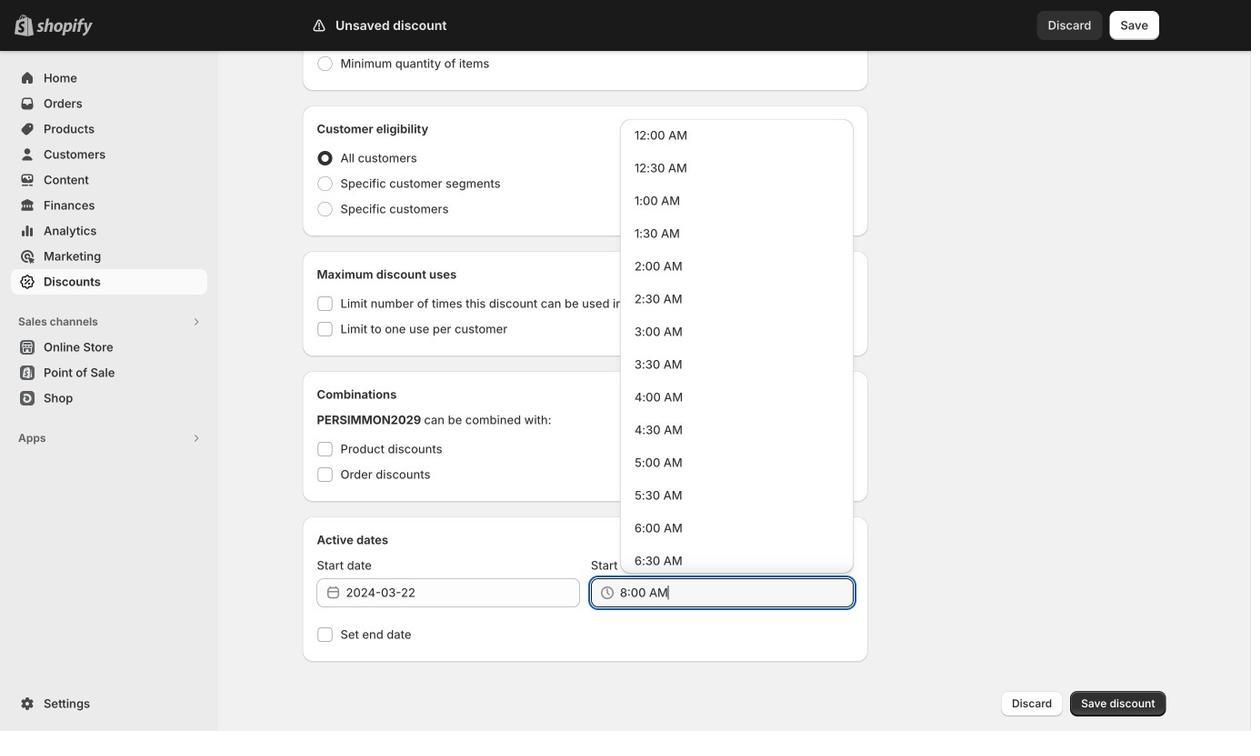 Task type: describe. For each thing, give the bounding box(es) containing it.
Enter time text field
[[620, 579, 854, 608]]



Task type: locate. For each thing, give the bounding box(es) containing it.
shopify image
[[36, 18, 93, 36]]

list box
[[620, 119, 854, 732]]

YYYY-MM-DD text field
[[346, 579, 580, 608]]



Task type: vqa. For each thing, say whether or not it's contained in the screenshot.
Search countries TEXT BOX
no



